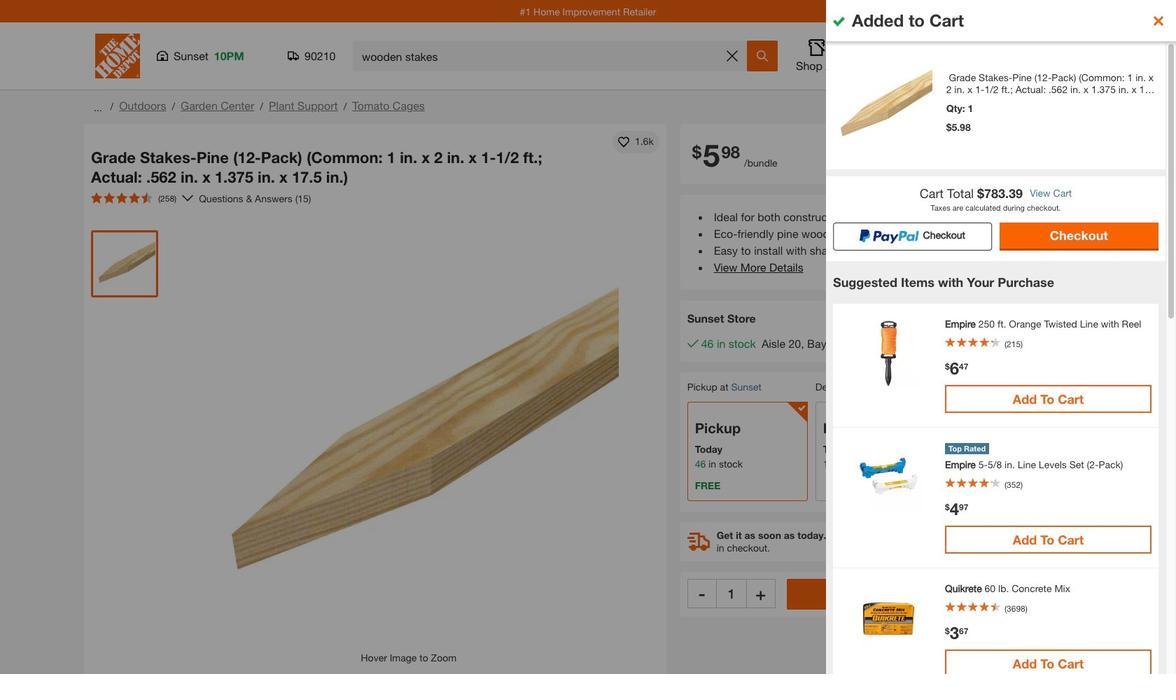 Task type: describe. For each thing, give the bounding box(es) containing it.
open drawer to view services image
[[871, 39, 888, 56]]

add to list image
[[618, 137, 630, 148]]

tomato cages 461443 64.0 image
[[94, 233, 156, 295]]

4.5 stars image
[[91, 193, 153, 204]]



Task type: locate. For each thing, give the bounding box(es) containing it.
open drawer to view account image
[[994, 39, 1011, 56]]

the home depot logo image
[[95, 34, 140, 78]]

clear field icon image
[[727, 50, 738, 62]]

feedback link image
[[1158, 237, 1177, 312]]

None field
[[717, 580, 747, 609]]



Task type: vqa. For each thing, say whether or not it's contained in the screenshot.
remodel in the Whether you're planning a full kitchen remodel or just a few updates, we have solutions to fit any budget and any space.
no



